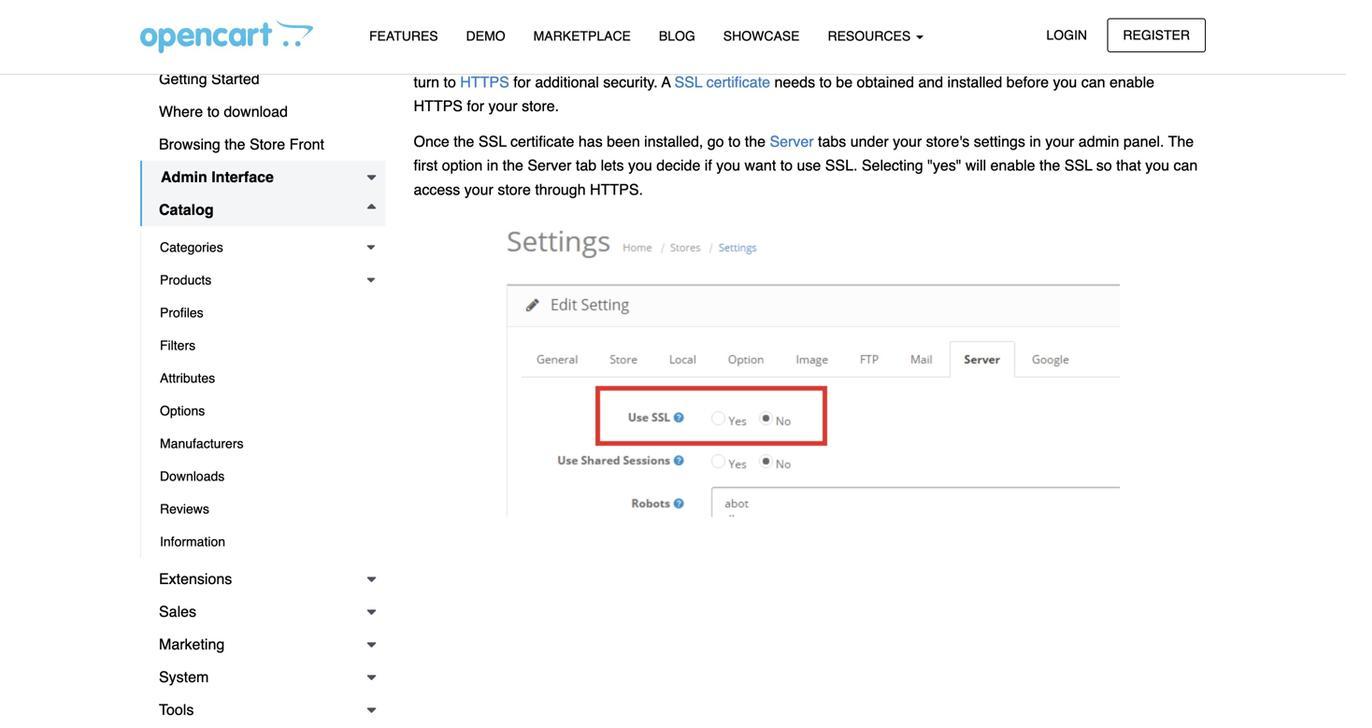 Task type: vqa. For each thing, say whether or not it's contained in the screenshot.
Manufacturers
yes



Task type: locate. For each thing, give the bounding box(es) containing it.
1 vertical spatial store
[[498, 181, 531, 198]]

to right the turn at the top of page
[[444, 73, 456, 91]]

store's
[[927, 133, 970, 150]]

to inside needs to be obtained and installed before you can enable https for your store.
[[820, 73, 832, 91]]

manufacturers link
[[141, 427, 386, 460]]

a
[[916, 49, 925, 67]]

1 horizontal spatial for
[[514, 73, 531, 91]]

0 horizontal spatial server
[[528, 157, 572, 174]]

2 system from the top
[[159, 669, 209, 686]]

1 horizontal spatial can
[[1174, 157, 1198, 174]]

enable down settings
[[991, 157, 1036, 174]]

options link
[[141, 395, 386, 427]]

installed
[[948, 73, 1003, 91]]

your up selecting
[[893, 133, 922, 150]]

installation
[[159, 37, 231, 55]]

and down handled
[[806, 49, 831, 67]]

ssl inside the tabs under your store's settings in your admin panel. the first option in the server tab lets you decide if you want to use ssl. selecting "yes" will enable the ssl so that you can access your store through https.
[[1065, 157, 1093, 174]]

are
[[1068, 25, 1090, 43]]

settings
[[974, 133, 1026, 150]]

enable down owners
[[1110, 73, 1155, 91]]

1 system from the top
[[159, 5, 209, 22]]

1 horizontal spatial information
[[667, 25, 741, 43]]

for down the https link
[[467, 97, 485, 115]]

of
[[969, 49, 982, 67]]

for inside needs to be obtained and installed before you can enable https for your store.
[[467, 97, 485, 115]]

ssl
[[675, 73, 703, 91], [479, 133, 507, 150], [1065, 157, 1093, 174]]

enable inside needs to be obtained and installed before you can enable https for your store.
[[1110, 73, 1155, 91]]

blog
[[659, 29, 696, 43]]

additional
[[535, 73, 599, 91]]

needs to be obtained and installed before you can enable https for your store.
[[414, 73, 1155, 115]]

reviews
[[160, 502, 209, 517]]

important
[[443, 49, 505, 67]]

https down important
[[460, 73, 509, 91]]

this
[[986, 49, 1009, 67]]

2 horizontal spatial and
[[919, 73, 944, 91]]

decide
[[657, 157, 701, 174]]

needs
[[775, 73, 816, 91]]

will
[[966, 157, 987, 174]]

server up "use"
[[770, 133, 814, 150]]

system for system
[[159, 669, 209, 686]]

server
[[760, 49, 801, 67]]

getting started link
[[140, 63, 386, 95]]

0 horizontal spatial certificate
[[511, 133, 575, 150]]

store left through
[[498, 181, 531, 198]]

0 vertical spatial information
[[667, 25, 741, 43]]

0 horizontal spatial and
[[576, 25, 601, 43]]

it right as
[[608, 49, 615, 67]]

demo link
[[452, 20, 520, 52]]

you inside the with sensitive customer and payment information being handled by your store, it is critical that you are able to secure that important information as it travels between web server and browser. as a result of this need, many store owners turn to
[[1040, 25, 1064, 43]]

store.
[[522, 97, 559, 115]]

that right the so
[[1117, 157, 1142, 174]]

0 vertical spatial certificate
[[707, 73, 771, 91]]

you left are
[[1040, 25, 1064, 43]]

0 horizontal spatial can
[[1082, 73, 1106, 91]]

admin interface
[[161, 168, 274, 186]]

1 vertical spatial ssl
[[479, 133, 507, 150]]

0 horizontal spatial ssl
[[479, 133, 507, 150]]

2 horizontal spatial that
[[1117, 157, 1142, 174]]

0 vertical spatial server
[[770, 133, 814, 150]]

ssl left the so
[[1065, 157, 1093, 174]]

to left "use"
[[781, 157, 793, 174]]

login
[[1047, 28, 1088, 43]]

filters link
[[141, 329, 386, 362]]

system up installation
[[159, 5, 209, 22]]

owners
[[1133, 49, 1182, 67]]

in right settings
[[1030, 133, 1042, 150]]

0 vertical spatial ssl
[[675, 73, 703, 91]]

so
[[1097, 157, 1113, 174]]

0 horizontal spatial store
[[498, 181, 531, 198]]

been
[[607, 133, 640, 150]]

1 horizontal spatial ssl
[[675, 73, 703, 91]]

0 vertical spatial that
[[1011, 25, 1036, 43]]

you
[[1040, 25, 1064, 43], [1054, 73, 1078, 91], [628, 157, 653, 174], [717, 157, 741, 174], [1146, 157, 1170, 174]]

it
[[938, 25, 945, 43], [608, 49, 615, 67]]

tools
[[159, 701, 194, 719]]

0 vertical spatial can
[[1082, 73, 1106, 91]]

once
[[414, 133, 450, 150]]

2 horizontal spatial ssl
[[1065, 157, 1093, 174]]

store inside the with sensitive customer and payment information being handled by your store, it is critical that you are able to secure that important information as it travels between web server and browser. as a result of this need, many store owners turn to
[[1096, 49, 1129, 67]]

you down panel.
[[1146, 157, 1170, 174]]

browsing the store front link
[[140, 128, 386, 161]]

1 vertical spatial information
[[509, 49, 584, 67]]

0 horizontal spatial enable
[[991, 157, 1036, 174]]

2 vertical spatial that
[[1117, 157, 1142, 174]]

categories
[[160, 240, 223, 255]]

to left be on the right top of page
[[820, 73, 832, 91]]

that up the turn at the top of page
[[414, 49, 439, 67]]

with sensitive customer and payment information being handled by your store, it is critical that you are able to secure that important information as it travels between web server and browser. as a result of this need, many store owners turn to
[[414, 25, 1188, 91]]

your right the by
[[863, 25, 892, 43]]

0 vertical spatial and
[[576, 25, 601, 43]]

store down able
[[1096, 49, 1129, 67]]

to right able
[[1127, 25, 1139, 43]]

1 vertical spatial in
[[487, 157, 499, 174]]

2 vertical spatial and
[[919, 73, 944, 91]]

as
[[588, 49, 603, 67]]

0 horizontal spatial it
[[608, 49, 615, 67]]

for up store.
[[514, 73, 531, 91]]

in right the option
[[487, 157, 499, 174]]

extensions link
[[140, 563, 386, 596]]

ssl right a
[[675, 73, 703, 91]]

1 vertical spatial that
[[414, 49, 439, 67]]

1 horizontal spatial server
[[770, 133, 814, 150]]

the up want
[[745, 133, 766, 150]]

it left the is
[[938, 25, 945, 43]]

for
[[514, 73, 531, 91], [467, 97, 485, 115]]

0 horizontal spatial for
[[467, 97, 485, 115]]

1 horizontal spatial and
[[806, 49, 831, 67]]

and down a
[[919, 73, 944, 91]]

your down the option
[[465, 181, 494, 198]]

where to download link
[[140, 95, 386, 128]]

that up need,
[[1011, 25, 1036, 43]]

extensions
[[159, 570, 232, 588]]

enable
[[1110, 73, 1155, 91], [991, 157, 1036, 174]]

0 horizontal spatial that
[[414, 49, 439, 67]]

the left store
[[225, 136, 245, 153]]

1 horizontal spatial enable
[[1110, 73, 1155, 91]]

and up as
[[576, 25, 601, 43]]

1 horizontal spatial store
[[1096, 49, 1129, 67]]

before
[[1007, 73, 1049, 91]]

information down customer
[[509, 49, 584, 67]]

resources link
[[814, 20, 938, 52]]

your down the https link
[[489, 97, 518, 115]]

information up between
[[667, 25, 741, 43]]

features
[[369, 29, 438, 43]]

with
[[414, 25, 444, 43]]

sales
[[159, 603, 196, 621]]

certificate down store.
[[511, 133, 575, 150]]

you right the lets
[[628, 157, 653, 174]]

system inside "link"
[[159, 5, 209, 22]]

1 vertical spatial enable
[[991, 157, 1036, 174]]

server
[[770, 133, 814, 150], [528, 157, 572, 174]]

information
[[667, 25, 741, 43], [509, 49, 584, 67]]

https down the turn at the top of page
[[414, 97, 463, 115]]

1 horizontal spatial in
[[1030, 133, 1042, 150]]

admin interface link
[[140, 161, 386, 194]]

certificate down web
[[707, 73, 771, 91]]

marketplace
[[534, 29, 631, 43]]

marketplace link
[[520, 20, 645, 52]]

https link
[[460, 73, 509, 91]]

can down 'many'
[[1082, 73, 1106, 91]]

reviews link
[[141, 493, 386, 526]]

ssl up the option
[[479, 133, 507, 150]]

1 vertical spatial server
[[528, 157, 572, 174]]

1 vertical spatial can
[[1174, 157, 1198, 174]]

sensitive
[[448, 25, 506, 43]]

system link
[[140, 661, 386, 694]]

1 vertical spatial for
[[467, 97, 485, 115]]

you down 'many'
[[1054, 73, 1078, 91]]

interface
[[212, 168, 274, 186]]

profiles link
[[141, 296, 386, 329]]

as
[[895, 49, 912, 67]]

many
[[1055, 49, 1092, 67]]

2 vertical spatial ssl
[[1065, 157, 1093, 174]]

can down the
[[1174, 157, 1198, 174]]

server up through
[[528, 157, 572, 174]]

the left the so
[[1040, 157, 1061, 174]]

that inside the tabs under your store's settings in your admin panel. the first option in the server tab lets you decide if you want to use ssl. selecting "yes" will enable the ssl so that you can access your store through https.
[[1117, 157, 1142, 174]]

0 horizontal spatial in
[[487, 157, 499, 174]]

in
[[1030, 133, 1042, 150], [487, 157, 499, 174]]

1 vertical spatial https
[[414, 97, 463, 115]]

opencart - open source shopping cart solution image
[[140, 20, 313, 53]]

tools link
[[140, 694, 386, 727]]

system up tools
[[159, 669, 209, 686]]

and inside needs to be obtained and installed before you can enable https for your store.
[[919, 73, 944, 91]]

0 vertical spatial enable
[[1110, 73, 1155, 91]]

1 vertical spatial system
[[159, 669, 209, 686]]

the inside browsing the store front link
[[225, 136, 245, 153]]

store
[[250, 136, 285, 153]]

browser.
[[835, 49, 891, 67]]

your
[[863, 25, 892, 43], [489, 97, 518, 115], [893, 133, 922, 150], [1046, 133, 1075, 150], [465, 181, 494, 198]]

https
[[460, 73, 509, 91], [414, 97, 463, 115]]

1 vertical spatial certificate
[[511, 133, 575, 150]]

information link
[[141, 526, 386, 558]]

"yes"
[[928, 157, 962, 174]]

https inside needs to be obtained and installed before you can enable https for your store.
[[414, 97, 463, 115]]

0 vertical spatial store
[[1096, 49, 1129, 67]]

1 horizontal spatial it
[[938, 25, 945, 43]]

0 vertical spatial system
[[159, 5, 209, 22]]



Task type: describe. For each thing, give the bounding box(es) containing it.
categories link
[[141, 231, 386, 264]]

is
[[949, 25, 960, 43]]

travels
[[619, 49, 663, 67]]

features link
[[355, 20, 452, 52]]

sales link
[[140, 596, 386, 628]]

web
[[728, 49, 756, 67]]

need,
[[1014, 49, 1051, 67]]

panel.
[[1124, 133, 1165, 150]]

to inside the tabs under your store's settings in your admin panel. the first option in the server tab lets you decide if you want to use ssl. selecting "yes" will enable the ssl so that you can access your store through https.
[[781, 157, 793, 174]]

system for system requirements
[[159, 5, 209, 22]]

1 vertical spatial it
[[608, 49, 615, 67]]

marketing link
[[140, 628, 386, 661]]

you inside needs to be obtained and installed before you can enable https for your store.
[[1054, 73, 1078, 91]]

want
[[745, 157, 777, 174]]

download
[[224, 103, 288, 120]]

https for additional security. a ssl certificate
[[460, 73, 771, 91]]

secure
[[1143, 25, 1188, 43]]

products link
[[141, 264, 386, 296]]

information
[[160, 534, 225, 549]]

obtained
[[857, 73, 915, 91]]

can inside needs to be obtained and installed before you can enable https for your store.
[[1082, 73, 1106, 91]]

being
[[745, 25, 781, 43]]

where to download
[[159, 103, 288, 120]]

under
[[851, 133, 889, 150]]

server inside the tabs under your store's settings in your admin panel. the first option in the server tab lets you decide if you want to use ssl. selecting "yes" will enable the ssl so that you can access your store through https.
[[528, 157, 572, 174]]

started
[[211, 70, 260, 87]]

system requirements
[[159, 5, 306, 22]]

store,
[[896, 25, 934, 43]]

to right where
[[207, 103, 220, 120]]

profiles
[[160, 305, 204, 320]]

the
[[1169, 133, 1194, 150]]

marketing
[[159, 636, 225, 653]]

products
[[160, 273, 212, 288]]

the up the option
[[454, 133, 475, 150]]

blog link
[[645, 20, 710, 52]]

once the ssl certificate has been installed, go to the server
[[414, 133, 818, 150]]

use ssl image
[[499, 213, 1121, 518]]

able
[[1094, 25, 1122, 43]]

1 horizontal spatial that
[[1011, 25, 1036, 43]]

by
[[843, 25, 859, 43]]

tabs under your store's settings in your admin panel. the first option in the server tab lets you decide if you want to use ssl. selecting "yes" will enable the ssl so that you can access your store through https.
[[414, 133, 1198, 198]]

enable inside the tabs under your store's settings in your admin panel. the first option in the server tab lets you decide if you want to use ssl. selecting "yes" will enable the ssl so that you can access your store through https.
[[991, 157, 1036, 174]]

through
[[535, 181, 586, 198]]

catalog
[[159, 201, 214, 218]]

your inside the with sensitive customer and payment information being handled by your store, it is critical that you are able to secure that important information as it travels between web server and browser. as a result of this need, many store owners turn to
[[863, 25, 892, 43]]

to right go
[[729, 133, 741, 150]]

showcase link
[[710, 20, 814, 52]]

handled
[[786, 25, 839, 43]]

register
[[1124, 28, 1191, 43]]

installation link
[[140, 30, 386, 63]]

the right the option
[[503, 157, 524, 174]]

front
[[290, 136, 325, 153]]

a
[[662, 73, 671, 91]]

between
[[668, 49, 724, 67]]

critical
[[964, 25, 1007, 43]]

go
[[708, 133, 724, 150]]

attributes
[[160, 371, 215, 386]]

tabs
[[818, 133, 847, 150]]

your inside needs to be obtained and installed before you can enable https for your store.
[[489, 97, 518, 115]]

0 vertical spatial https
[[460, 73, 509, 91]]

0 vertical spatial in
[[1030, 133, 1042, 150]]

can inside the tabs under your store's settings in your admin panel. the first option in the server tab lets you decide if you want to use ssl. selecting "yes" will enable the ssl so that you can access your store through https.
[[1174, 157, 1198, 174]]

selecting
[[862, 157, 924, 174]]

result
[[929, 49, 965, 67]]

store inside the tabs under your store's settings in your admin panel. the first option in the server tab lets you decide if you want to use ssl. selecting "yes" will enable the ssl so that you can access your store through https.
[[498, 181, 531, 198]]

register link
[[1108, 18, 1206, 52]]

filters
[[160, 338, 196, 353]]

getting
[[159, 70, 207, 87]]

system requirements link
[[140, 0, 386, 30]]

installed,
[[645, 133, 704, 150]]

option
[[442, 157, 483, 174]]

your left the admin
[[1046, 133, 1075, 150]]

admin
[[1079, 133, 1120, 150]]

access
[[414, 181, 460, 198]]

customer
[[510, 25, 572, 43]]

0 vertical spatial for
[[514, 73, 531, 91]]

ssl.
[[826, 157, 858, 174]]

showcase
[[724, 29, 800, 43]]

you right if
[[717, 157, 741, 174]]

ssl certificate link
[[675, 73, 771, 91]]

use
[[797, 157, 821, 174]]

1 vertical spatial and
[[806, 49, 831, 67]]

manufacturers
[[160, 436, 244, 451]]

catalog link
[[140, 194, 386, 226]]

if
[[705, 157, 712, 174]]

browsing
[[159, 136, 221, 153]]

0 vertical spatial it
[[938, 25, 945, 43]]

0 horizontal spatial information
[[509, 49, 584, 67]]

browsing the store front
[[159, 136, 325, 153]]

admin
[[161, 168, 207, 186]]

1 horizontal spatial certificate
[[707, 73, 771, 91]]

lets
[[601, 157, 624, 174]]

demo
[[466, 29, 506, 43]]



